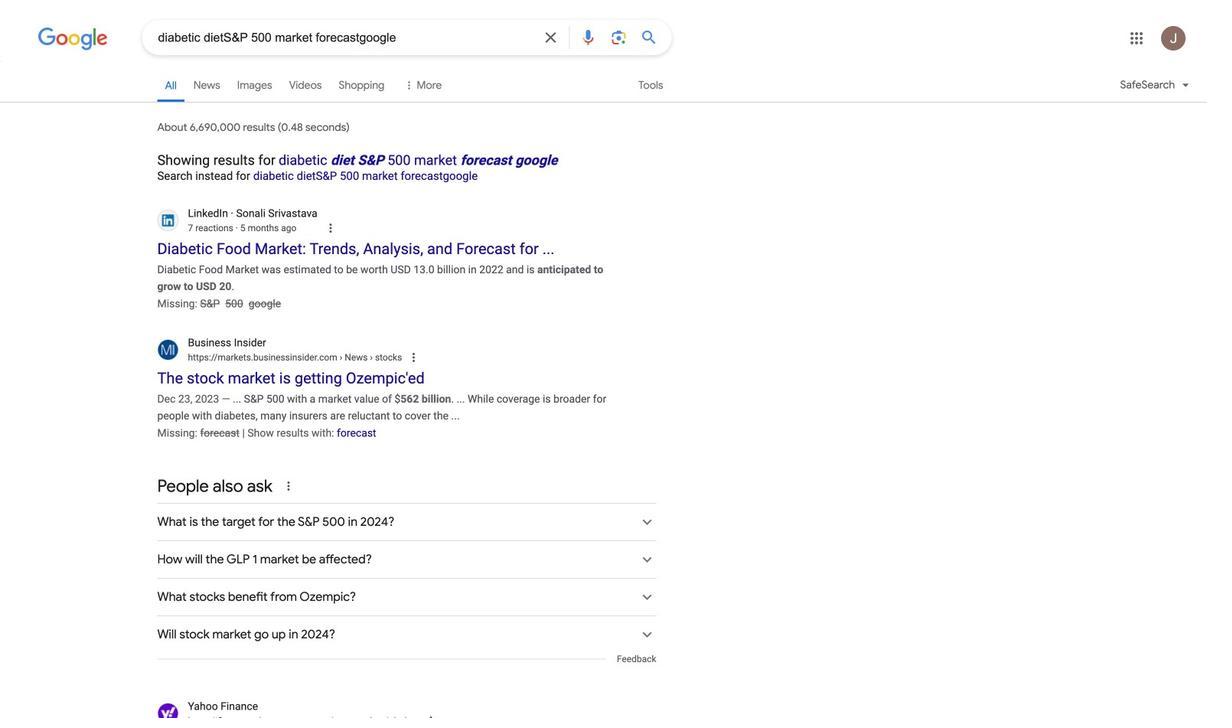 Task type: vqa. For each thing, say whether or not it's contained in the screenshot.
Learn
no



Task type: locate. For each thing, give the bounding box(es) containing it.
search by image image
[[610, 28, 628, 47]]

heading
[[157, 148, 656, 183]]

None search field
[[0, 19, 672, 55]]

google image
[[38, 28, 108, 51]]

None text field
[[188, 351, 402, 364], [337, 352, 402, 363], [295, 716, 419, 718], [188, 351, 402, 364], [337, 352, 402, 363], [295, 716, 419, 718]]

None text field
[[188, 221, 297, 235], [188, 714, 419, 718], [188, 221, 297, 235], [188, 714, 419, 718]]

navigation
[[0, 67, 1207, 111]]



Task type: describe. For each thing, give the bounding box(es) containing it.
Search text field
[[158, 29, 532, 48]]

search by voice image
[[579, 28, 598, 47]]



